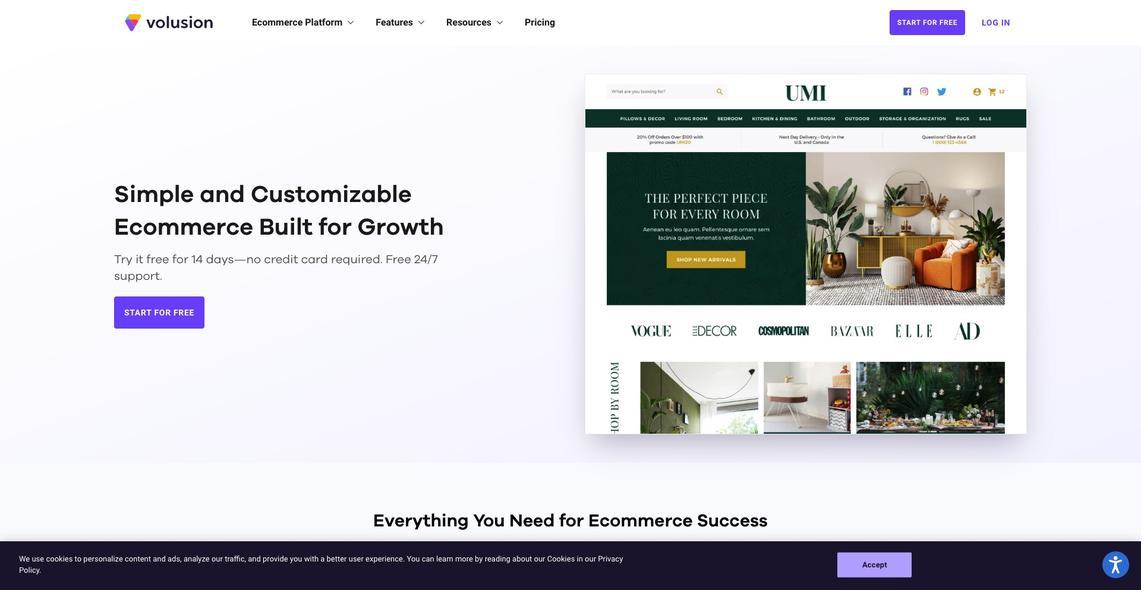 Task type: vqa. For each thing, say whether or not it's contained in the screenshot.
the topmost Ecommerce
yes



Task type: describe. For each thing, give the bounding box(es) containing it.
start for bottom start for free link
[[124, 308, 152, 318]]

everything you need for ecommerce success
[[373, 512, 768, 530]]

built
[[259, 216, 313, 240]]

3 our from the left
[[585, 554, 596, 563]]

user
[[349, 554, 364, 563]]

in
[[577, 554, 583, 563]]

content
[[125, 554, 151, 563]]

2 horizontal spatial and
[[248, 554, 261, 563]]

resources
[[446, 17, 492, 28]]

resources button
[[446, 15, 506, 30]]

accept
[[862, 560, 887, 569]]

credit
[[264, 254, 298, 266]]

simple and customizable ecommerce built for growth
[[114, 183, 444, 240]]

ecommerce inside simple and customizable ecommerce built for growth
[[114, 216, 253, 240]]

experience.
[[366, 554, 405, 563]]

reading
[[485, 554, 510, 563]]

can
[[422, 554, 434, 563]]

try
[[114, 254, 133, 266]]

in
[[1001, 18, 1010, 27]]

start for free for topmost start for free link
[[897, 18, 957, 27]]

open accessibe: accessibility options, statement and help image
[[1109, 556, 1122, 574]]

0 horizontal spatial and
[[153, 554, 166, 563]]

log in
[[982, 18, 1010, 27]]

you inside the we use cookies to personalize content and ads, analyze our traffic, and provide you with a better user experience. you can learn more by reading about our cookies in our privacy policy.
[[407, 554, 420, 563]]

personalize
[[83, 554, 123, 563]]

ecommerce inside dropdown button
[[252, 17, 303, 28]]

pricing
[[525, 17, 555, 28]]

by
[[475, 554, 483, 563]]

you
[[290, 554, 302, 563]]

and inside simple and customizable ecommerce built for growth
[[200, 183, 245, 207]]

card
[[301, 254, 328, 266]]

for for topmost start for free link
[[923, 18, 937, 27]]

0 vertical spatial you
[[473, 512, 505, 530]]

days—no
[[206, 254, 261, 266]]

traffic,
[[225, 554, 246, 563]]

for for bottom start for free link
[[154, 308, 171, 318]]

log in link
[[975, 10, 1017, 36]]

ads,
[[168, 554, 182, 563]]

policy.
[[19, 566, 41, 575]]

pricing link
[[525, 15, 555, 30]]

0 horizontal spatial free
[[174, 308, 194, 318]]

2 vertical spatial ecommerce
[[588, 512, 693, 530]]

1 horizontal spatial free
[[940, 18, 957, 27]]

start for topmost start for free link
[[897, 18, 921, 27]]

analyze
[[184, 554, 210, 563]]

more
[[455, 554, 473, 563]]

use
[[32, 554, 44, 563]]

for for try it free for 14 days—no credit card required. free 24/7 support.
[[172, 254, 189, 266]]

better
[[327, 554, 347, 563]]



Task type: locate. For each thing, give the bounding box(es) containing it.
you up reading on the bottom left of page
[[473, 512, 505, 530]]

our left traffic,
[[212, 554, 223, 563]]

0 vertical spatial for
[[318, 216, 352, 240]]

growth
[[357, 216, 444, 240]]

for
[[318, 216, 352, 240], [172, 254, 189, 266], [559, 512, 584, 530]]

start for free
[[897, 18, 957, 27], [124, 308, 194, 318]]

1 horizontal spatial start for free link
[[890, 10, 965, 35]]

support.
[[114, 271, 162, 283]]

cookies
[[46, 554, 73, 563]]

0 vertical spatial start
[[897, 18, 921, 27]]

we use cookies to personalize content and ads, analyze our traffic, and provide you with a better user experience. you can learn more by reading about our cookies in our privacy policy.
[[19, 554, 623, 575]]

features
[[376, 17, 413, 28]]

cookies
[[547, 554, 575, 563]]

and
[[200, 183, 245, 207], [153, 554, 166, 563], [248, 554, 261, 563]]

our
[[212, 554, 223, 563], [534, 554, 545, 563], [585, 554, 596, 563]]

ecommerce platform button
[[252, 15, 357, 30]]

0 vertical spatial start for free
[[897, 18, 957, 27]]

1 horizontal spatial our
[[534, 554, 545, 563]]

you left can
[[407, 554, 420, 563]]

free
[[146, 254, 169, 266]]

for down customizable
[[318, 216, 352, 240]]

ecommerce platform
[[252, 17, 342, 28]]

everything
[[373, 512, 469, 530]]

we
[[19, 554, 30, 563]]

learn
[[436, 554, 453, 563]]

for up in
[[559, 512, 584, 530]]

ecommerce up the 14
[[114, 216, 253, 240]]

for
[[923, 18, 937, 27], [154, 308, 171, 318]]

privacy
[[598, 554, 623, 563]]

2 horizontal spatial our
[[585, 554, 596, 563]]

start for free link
[[890, 10, 965, 35], [114, 297, 205, 329]]

free left log
[[940, 18, 957, 27]]

required.
[[331, 254, 383, 266]]

platform
[[305, 17, 342, 28]]

our right about
[[534, 554, 545, 563]]

customizable
[[251, 183, 412, 207]]

1 horizontal spatial for
[[923, 18, 937, 27]]

1 vertical spatial start for free link
[[114, 297, 205, 329]]

2 horizontal spatial for
[[559, 512, 584, 530]]

for inside simple and customizable ecommerce built for growth
[[318, 216, 352, 240]]

0 horizontal spatial for
[[172, 254, 189, 266]]

1 vertical spatial for
[[172, 254, 189, 266]]

a
[[320, 554, 325, 563]]

1 horizontal spatial start
[[897, 18, 921, 27]]

provide
[[263, 554, 288, 563]]

accept button
[[838, 553, 912, 577]]

0 horizontal spatial our
[[212, 554, 223, 563]]

2 vertical spatial for
[[559, 512, 584, 530]]

for inside try it free for 14 days—no credit card required. free 24/7 support.
[[172, 254, 189, 266]]

privacy alert dialog
[[0, 541, 1141, 590]]

free
[[940, 18, 957, 27], [174, 308, 194, 318]]

need
[[509, 512, 555, 530]]

free down the 14
[[174, 308, 194, 318]]

1 horizontal spatial for
[[318, 216, 352, 240]]

ecommerce left platform
[[252, 17, 303, 28]]

0 vertical spatial ecommerce
[[252, 17, 303, 28]]

0 horizontal spatial for
[[154, 308, 171, 318]]

with
[[304, 554, 319, 563]]

about
[[512, 554, 532, 563]]

start for free for bottom start for free link
[[124, 308, 194, 318]]

0 vertical spatial for
[[923, 18, 937, 27]]

for left the 14
[[172, 254, 189, 266]]

0 horizontal spatial start for free link
[[114, 297, 205, 329]]

14
[[191, 254, 203, 266]]

0 horizontal spatial start
[[124, 308, 152, 318]]

success
[[697, 512, 768, 530]]

our right in
[[585, 554, 596, 563]]

24/7
[[414, 254, 438, 266]]

1 vertical spatial start for free
[[124, 308, 194, 318]]

0 horizontal spatial start for free
[[124, 308, 194, 318]]

1 horizontal spatial and
[[200, 183, 245, 207]]

1 vertical spatial ecommerce
[[114, 216, 253, 240]]

log
[[982, 18, 999, 27]]

1 horizontal spatial start for free
[[897, 18, 957, 27]]

0 vertical spatial free
[[940, 18, 957, 27]]

0 horizontal spatial you
[[407, 554, 420, 563]]

you
[[473, 512, 505, 530], [407, 554, 420, 563]]

simple
[[114, 183, 194, 207]]

1 vertical spatial start
[[124, 308, 152, 318]]

try it free for 14 days—no credit card required. free 24/7 support.
[[114, 254, 438, 283]]

free
[[386, 254, 411, 266]]

start
[[897, 18, 921, 27], [124, 308, 152, 318]]

0 vertical spatial start for free link
[[890, 10, 965, 35]]

ecommerce
[[252, 17, 303, 28], [114, 216, 253, 240], [588, 512, 693, 530]]

1 vertical spatial you
[[407, 554, 420, 563]]

1 our from the left
[[212, 554, 223, 563]]

for for everything you need for ecommerce success
[[559, 512, 584, 530]]

ecommerce up privacy
[[588, 512, 693, 530]]

2 our from the left
[[534, 554, 545, 563]]

1 vertical spatial free
[[174, 308, 194, 318]]

it
[[135, 254, 143, 266]]

features button
[[376, 15, 427, 30]]

to
[[75, 554, 82, 563]]

1 horizontal spatial you
[[473, 512, 505, 530]]

1 vertical spatial for
[[154, 308, 171, 318]]



